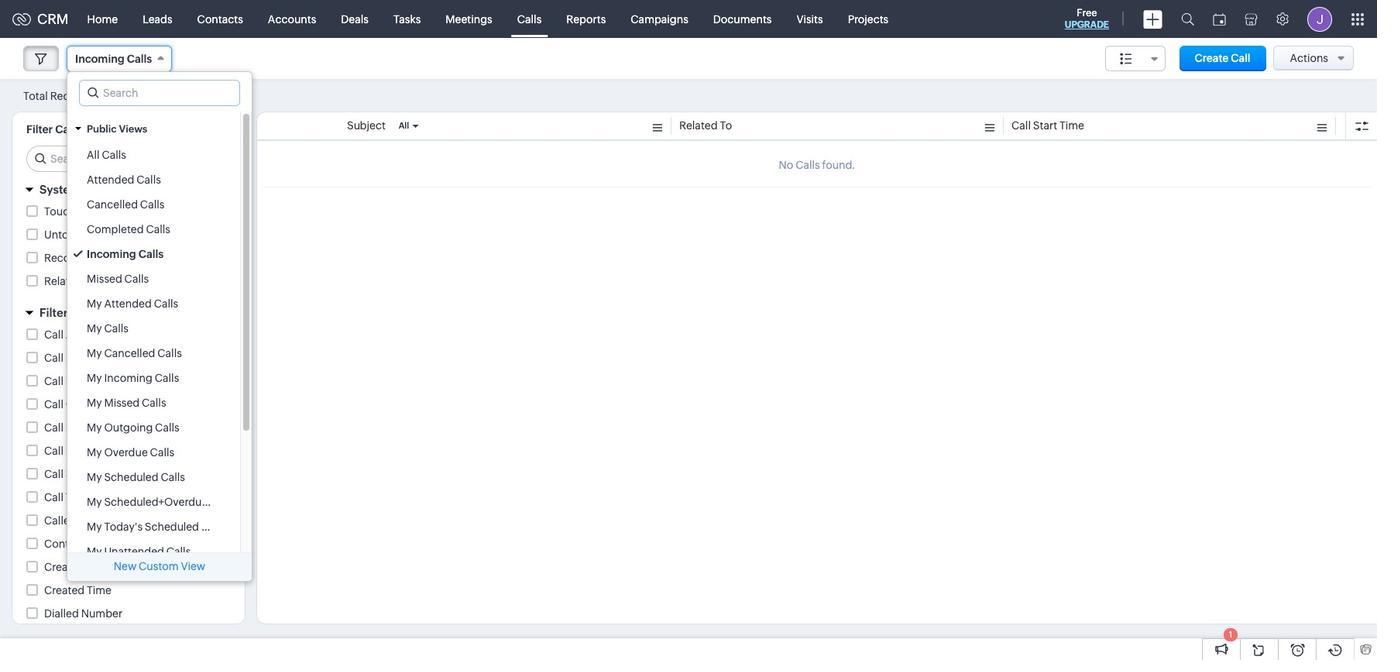 Task type: locate. For each thing, give the bounding box(es) containing it.
profile element
[[1298, 0, 1342, 38]]

1 vertical spatial time
[[92, 468, 117, 480]]

home link
[[75, 0, 130, 38]]

0 vertical spatial by
[[70, 306, 84, 319]]

reports link
[[554, 0, 618, 38]]

1 vertical spatial filter
[[40, 306, 68, 319]]

my for my calls
[[87, 322, 102, 335]]

documents link
[[701, 0, 784, 38]]

type
[[66, 491, 90, 504]]

system
[[40, 183, 81, 196]]

custom
[[139, 560, 179, 573]]

reports
[[567, 13, 606, 25]]

by
[[70, 306, 84, 319], [87, 561, 99, 573]]

1 vertical spatial start
[[66, 468, 90, 480]]

leads link
[[130, 0, 185, 38]]

incoming down completed
[[87, 248, 136, 260]]

incoming calls up 0
[[75, 53, 152, 65]]

view
[[181, 560, 205, 573]]

contacts
[[197, 13, 243, 25]]

contact
[[44, 538, 85, 550]]

home
[[87, 13, 118, 25]]

my scheduled calls
[[87, 471, 185, 483]]

my for my missed calls
[[87, 397, 102, 409]]

0 vertical spatial incoming
[[75, 53, 125, 65]]

related for related to
[[679, 119, 718, 132]]

records left 0
[[50, 89, 92, 102]]

related left to
[[679, 119, 718, 132]]

11 my from the top
[[87, 545, 102, 558]]

attended down 'missed calls'
[[104, 297, 152, 310]]

deals
[[341, 13, 369, 25]]

0 horizontal spatial related
[[44, 275, 83, 287]]

0 vertical spatial start
[[1033, 119, 1058, 132]]

all for all
[[399, 121, 409, 130]]

4 my from the top
[[87, 372, 102, 384]]

my cancelled calls
[[87, 347, 182, 359]]

contacts link
[[185, 0, 256, 38]]

free
[[1077, 7, 1097, 19]]

0
[[94, 90, 101, 102]]

0 horizontal spatial by
[[70, 306, 84, 319]]

missed down (in
[[104, 397, 140, 409]]

time
[[1060, 119, 1085, 132], [92, 468, 117, 480], [87, 584, 112, 597]]

scheduled down my scheduled+overdue calls for today
[[145, 521, 199, 533]]

unattended
[[104, 545, 164, 558]]

fields
[[87, 306, 120, 319]]

created for created by
[[44, 561, 85, 573]]

0 vertical spatial time
[[1060, 119, 1085, 132]]

system defined filters
[[40, 183, 164, 196]]

1 vertical spatial created
[[44, 584, 85, 597]]

attended down all calls
[[87, 174, 134, 186]]

records
[[50, 89, 92, 102], [91, 205, 132, 218], [103, 229, 145, 241], [85, 275, 126, 287]]

visits
[[797, 13, 823, 25]]

1 horizontal spatial action
[[128, 275, 162, 287]]

calls up my scheduled+overdue calls for today
[[161, 471, 185, 483]]

filter
[[26, 123, 53, 136], [40, 306, 68, 319]]

records for untouched
[[103, 229, 145, 241]]

1 vertical spatial duration
[[66, 375, 109, 387]]

size image
[[1120, 52, 1132, 66]]

created down contact
[[44, 561, 85, 573]]

dialled number
[[44, 607, 123, 620]]

action up related records action
[[83, 252, 116, 264]]

accounts link
[[256, 0, 329, 38]]

meetings
[[446, 13, 493, 25]]

2 duration from the top
[[66, 375, 109, 387]]

calls up search text box
[[127, 53, 152, 65]]

create call button
[[1180, 46, 1266, 71]]

calls left reports
[[517, 13, 542, 25]]

all down by
[[87, 149, 100, 161]]

all
[[399, 121, 409, 130], [87, 149, 100, 161]]

10 my from the top
[[87, 521, 102, 533]]

filter for filter by fields
[[40, 306, 68, 319]]

0 vertical spatial call start time
[[1012, 119, 1085, 132]]

2 created from the top
[[44, 584, 85, 597]]

1 vertical spatial incoming calls
[[87, 248, 164, 260]]

calls down fields
[[104, 322, 129, 335]]

number
[[81, 607, 123, 620]]

1 horizontal spatial start
[[1033, 119, 1058, 132]]

my attended calls
[[87, 297, 178, 310]]

public
[[87, 123, 117, 135]]

5 my from the top
[[87, 397, 102, 409]]

call
[[1231, 52, 1251, 64], [1012, 119, 1031, 132], [44, 328, 63, 341], [44, 352, 63, 364], [44, 375, 63, 387], [44, 398, 63, 411], [44, 421, 63, 434], [44, 445, 63, 457], [44, 468, 63, 480], [44, 491, 63, 504]]

by down name
[[87, 561, 99, 573]]

0 vertical spatial all
[[399, 121, 409, 130]]

Search text field
[[80, 81, 239, 105]]

filter calls by
[[26, 123, 96, 136]]

0 horizontal spatial start
[[66, 468, 90, 480]]

related for related records action
[[44, 275, 83, 287]]

Search text field
[[27, 146, 232, 171]]

action
[[83, 252, 116, 264], [128, 275, 162, 287]]

owner
[[66, 398, 100, 411]]

0 horizontal spatial all
[[87, 149, 100, 161]]

start
[[1033, 119, 1058, 132], [66, 468, 90, 480]]

calls up my cancelled calls
[[154, 297, 178, 310]]

0 vertical spatial incoming calls
[[75, 53, 152, 65]]

record action
[[44, 252, 116, 264]]

filter inside dropdown button
[[40, 306, 68, 319]]

actions
[[1290, 52, 1329, 64]]

cancelled calls
[[87, 198, 165, 211]]

filter down total
[[26, 123, 53, 136]]

my missed calls
[[87, 397, 166, 409]]

filter up call agenda
[[40, 306, 68, 319]]

None field
[[1105, 46, 1166, 71]]

calls down completed calls
[[138, 248, 164, 260]]

incoming calls inside field
[[75, 53, 152, 65]]

caller
[[44, 514, 74, 527]]

today's
[[104, 521, 143, 533]]

Incoming Calls field
[[67, 46, 172, 72]]

records up completed
[[91, 205, 132, 218]]

duration down the "agenda"
[[66, 352, 109, 364]]

0 vertical spatial action
[[83, 252, 116, 264]]

by up call agenda
[[70, 306, 84, 319]]

created up dialled
[[44, 584, 85, 597]]

deals link
[[329, 0, 381, 38]]

new custom view link
[[67, 553, 252, 581]]

my for my scheduled calls
[[87, 471, 102, 483]]

1 horizontal spatial related
[[679, 119, 718, 132]]

8 my from the top
[[87, 471, 102, 483]]

scheduled
[[104, 471, 158, 483], [145, 521, 199, 533]]

completed calls
[[87, 223, 170, 236]]

incoming
[[75, 53, 125, 65], [87, 248, 136, 260], [104, 372, 153, 384]]

my
[[87, 297, 102, 310], [87, 322, 102, 335], [87, 347, 102, 359], [87, 372, 102, 384], [87, 397, 102, 409], [87, 421, 102, 434], [87, 446, 102, 459], [87, 471, 102, 483], [87, 496, 102, 508], [87, 521, 102, 533], [87, 545, 102, 558]]

my for my cancelled calls
[[87, 347, 102, 359]]

incoming up my missed calls
[[104, 372, 153, 384]]

created by
[[44, 561, 99, 573]]

projects link
[[836, 0, 901, 38]]

1 horizontal spatial by
[[87, 561, 99, 573]]

calls up seconds)
[[157, 347, 182, 359]]

filter by fields
[[40, 306, 120, 319]]

1 vertical spatial all
[[87, 149, 100, 161]]

cancelled
[[87, 198, 138, 211], [104, 347, 155, 359]]

1 vertical spatial missed
[[104, 397, 140, 409]]

public views region
[[67, 143, 284, 660]]

0 vertical spatial cancelled
[[87, 198, 138, 211]]

scheduled down my overdue calls
[[104, 471, 158, 483]]

incoming up 0
[[75, 53, 125, 65]]

1 vertical spatial by
[[87, 561, 99, 573]]

records up fields
[[85, 275, 126, 287]]

0 vertical spatial created
[[44, 561, 85, 573]]

all right subject
[[399, 121, 409, 130]]

my for my attended calls
[[87, 297, 102, 310]]

call inside button
[[1231, 52, 1251, 64]]

0 horizontal spatial action
[[83, 252, 116, 264]]

calls up view
[[166, 545, 191, 558]]

all calls
[[87, 149, 126, 161]]

0 vertical spatial duration
[[66, 352, 109, 364]]

0 vertical spatial filter
[[26, 123, 53, 136]]

call owner
[[44, 398, 100, 411]]

documents
[[713, 13, 772, 25]]

1 vertical spatial incoming
[[87, 248, 136, 260]]

scheduled+overdue
[[104, 496, 208, 508]]

2 my from the top
[[87, 322, 102, 335]]

incoming calls inside public views region
[[87, 248, 164, 260]]

by for filter
[[70, 306, 84, 319]]

duration up owner
[[66, 375, 109, 387]]

1 vertical spatial scheduled
[[145, 521, 199, 533]]

incoming calls down completed calls
[[87, 248, 164, 260]]

campaigns link
[[618, 0, 701, 38]]

1 vertical spatial related
[[44, 275, 83, 287]]

contact name
[[44, 538, 117, 550]]

attended
[[87, 174, 134, 186], [104, 297, 152, 310]]

untouched
[[44, 229, 101, 241]]

1 created from the top
[[44, 561, 85, 573]]

cancelled down defined
[[87, 198, 138, 211]]

1 duration from the top
[[66, 352, 109, 364]]

all inside public views region
[[87, 149, 100, 161]]

6 my from the top
[[87, 421, 102, 434]]

1 horizontal spatial call start time
[[1012, 119, 1085, 132]]

0 horizontal spatial call start time
[[44, 468, 117, 480]]

missed down record action
[[87, 273, 122, 285]]

9 my from the top
[[87, 496, 102, 508]]

action up 'my attended calls' on the top left
[[128, 275, 162, 287]]

1
[[1229, 630, 1233, 639]]

records down cancelled calls
[[103, 229, 145, 241]]

7 my from the top
[[87, 446, 102, 459]]

1 horizontal spatial all
[[399, 121, 409, 130]]

call purpose
[[44, 421, 107, 434]]

related
[[679, 119, 718, 132], [44, 275, 83, 287]]

by for created
[[87, 561, 99, 573]]

3 my from the top
[[87, 347, 102, 359]]

1 my from the top
[[87, 297, 102, 310]]

0 vertical spatial related
[[679, 119, 718, 132]]

profile image
[[1308, 7, 1333, 31]]

by inside filter by fields dropdown button
[[70, 306, 84, 319]]

0 vertical spatial missed
[[87, 273, 122, 285]]

my for my today's scheduled calls
[[87, 521, 102, 533]]

missed
[[87, 273, 122, 285], [104, 397, 140, 409]]

cancelled up my incoming calls
[[104, 347, 155, 359]]

calls left the for
[[210, 496, 235, 508]]

related down record
[[44, 275, 83, 287]]

created
[[44, 561, 85, 573], [44, 584, 85, 597]]

(in
[[112, 375, 124, 387]]



Task type: vqa. For each thing, say whether or not it's contained in the screenshot.
attended calls in the left of the page
yes



Task type: describe. For each thing, give the bounding box(es) containing it.
upgrade
[[1065, 19, 1109, 30]]

calls down my cancelled calls
[[155, 372, 179, 384]]

calls up 'my attended calls' on the top left
[[124, 273, 149, 285]]

records for total
[[50, 89, 92, 102]]

search image
[[1181, 12, 1195, 26]]

incoming inside field
[[75, 53, 125, 65]]

created time
[[44, 584, 112, 597]]

duration for call duration
[[66, 352, 109, 364]]

created for created time
[[44, 584, 85, 597]]

dialled
[[44, 607, 79, 620]]

public views button
[[67, 115, 240, 143]]

filters
[[130, 183, 164, 196]]

leads
[[143, 13, 172, 25]]

calls right outgoing
[[155, 421, 179, 434]]

tasks
[[394, 13, 421, 25]]

calls down filters on the left top of the page
[[140, 198, 165, 211]]

2 vertical spatial incoming
[[104, 372, 153, 384]]

1 vertical spatial cancelled
[[104, 347, 155, 359]]

touched
[[44, 205, 89, 218]]

my for my overdue calls
[[87, 446, 102, 459]]

total
[[23, 89, 48, 102]]

free upgrade
[[1065, 7, 1109, 30]]

completed
[[87, 223, 144, 236]]

call type
[[44, 491, 90, 504]]

call duration
[[44, 352, 109, 364]]

create
[[1195, 52, 1229, 64]]

public views
[[87, 123, 147, 135]]

calls down my scheduled+overdue calls for today
[[201, 521, 226, 533]]

name
[[87, 538, 117, 550]]

0 vertical spatial scheduled
[[104, 471, 158, 483]]

1 vertical spatial action
[[128, 275, 162, 287]]

campaigns
[[631, 13, 689, 25]]

accounts
[[268, 13, 316, 25]]

call duration (in seconds)
[[44, 375, 172, 387]]

by
[[83, 123, 96, 136]]

filter by fields button
[[12, 299, 245, 326]]

0 vertical spatial attended
[[87, 174, 134, 186]]

attended calls
[[87, 174, 161, 186]]

untouched records
[[44, 229, 145, 241]]

overdue
[[104, 446, 148, 459]]

calls inside field
[[127, 53, 152, 65]]

create menu image
[[1144, 10, 1163, 28]]

calls down cancelled calls
[[146, 223, 170, 236]]

crm
[[37, 11, 69, 27]]

filter for filter calls by
[[26, 123, 53, 136]]

search element
[[1172, 0, 1204, 38]]

my incoming calls
[[87, 372, 179, 384]]

seconds)
[[126, 375, 172, 387]]

to
[[720, 119, 732, 132]]

my calls
[[87, 322, 129, 335]]

my today's scheduled calls
[[87, 521, 226, 533]]

related to
[[679, 119, 732, 132]]

calls left by
[[55, 123, 80, 136]]

my outgoing calls
[[87, 421, 179, 434]]

total records 0
[[23, 89, 101, 102]]

create menu element
[[1134, 0, 1172, 38]]

1 vertical spatial call start time
[[44, 468, 117, 480]]

records for related
[[85, 275, 126, 287]]

create call
[[1195, 52, 1251, 64]]

my overdue calls
[[87, 446, 174, 459]]

calls down seconds)
[[142, 397, 166, 409]]

record
[[44, 252, 81, 264]]

crm link
[[12, 11, 69, 27]]

meetings link
[[433, 0, 505, 38]]

caller id
[[44, 514, 87, 527]]

outgoing
[[104, 421, 153, 434]]

for
[[237, 496, 251, 508]]

touched records
[[44, 205, 132, 218]]

related records action
[[44, 275, 162, 287]]

projects
[[848, 13, 889, 25]]

1 vertical spatial attended
[[104, 297, 152, 310]]

calls up my scheduled calls
[[150, 446, 174, 459]]

calls down public views at the top
[[102, 149, 126, 161]]

visits link
[[784, 0, 836, 38]]

system defined filters button
[[12, 176, 245, 203]]

my for my unattended calls
[[87, 545, 102, 558]]

my unattended calls
[[87, 545, 191, 558]]

2 vertical spatial time
[[87, 584, 112, 597]]

subject
[[347, 119, 386, 132]]

logo image
[[12, 13, 31, 25]]

records for touched
[[91, 205, 132, 218]]

tasks link
[[381, 0, 433, 38]]

new
[[114, 560, 137, 573]]

today
[[253, 496, 284, 508]]

all for all calls
[[87, 149, 100, 161]]

result
[[66, 445, 97, 457]]

my scheduled+overdue calls for today
[[87, 496, 284, 508]]

my for my incoming calls
[[87, 372, 102, 384]]

duration for call duration (in seconds)
[[66, 375, 109, 387]]

purpose
[[66, 421, 107, 434]]

calendar image
[[1213, 13, 1226, 25]]

my for my outgoing calls
[[87, 421, 102, 434]]

calls link
[[505, 0, 554, 38]]

my for my scheduled+overdue calls for today
[[87, 496, 102, 508]]

views
[[119, 123, 147, 135]]

id
[[76, 514, 87, 527]]

calls down search text field
[[137, 174, 161, 186]]

agenda
[[66, 328, 105, 341]]

call agenda
[[44, 328, 105, 341]]



